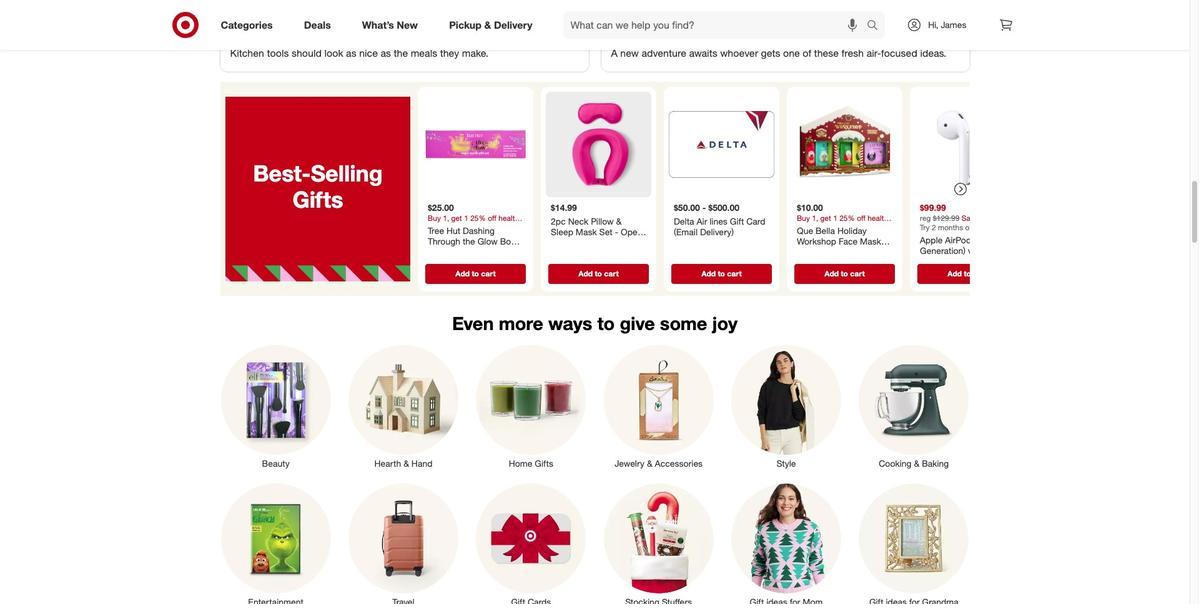 Task type: describe. For each thing, give the bounding box(es) containing it.
What can we help you find? suggestions appear below search field
[[563, 11, 870, 39]]

any
[[292, 30, 313, 44]]

best-
[[253, 160, 311, 187]]

$50.00
[[674, 202, 700, 213]]

these
[[814, 47, 839, 59]]

hand
[[412, 459, 433, 469]]

hi, james
[[928, 19, 967, 30]]

2pc neck pillow & sleep mask set - open story™️ image
[[546, 92, 651, 197]]

set for workshop
[[813, 247, 827, 257]]

outdoors
[[793, 30, 844, 44]]

with
[[968, 245, 984, 256]]

& for jewelry & accessories
[[647, 459, 653, 469]]

lines
[[709, 216, 727, 226]]

add for apple airpods (2nd generation) with charging case
[[947, 269, 962, 278]]

carousel region
[[220, 82, 1025, 296]]

to for 2pc neck pillow & sleep mask set - open story™️
[[595, 269, 602, 278]]

bella
[[815, 225, 835, 236]]

que
[[797, 225, 813, 236]]

pickup
[[449, 18, 482, 31]]

add to cart button for tree hut dashing through the glow body scrub gift set - 54oz/3ct
[[425, 264, 526, 284]]

gift inside tree hut dashing through the glow body scrub gift set - 54oz/3ct
[[453, 247, 468, 257]]

aspiring
[[316, 30, 361, 44]]

$99.99 reg $129.99 sale
[[920, 202, 976, 222]]

- inside tree hut dashing through the glow body scrub gift set - 54oz/3ct
[[486, 247, 489, 257]]

baking
[[922, 459, 949, 469]]

54oz/3ct
[[428, 258, 462, 268]]

& inside $14.99 2pc neck pillow & sleep mask set - open story™️
[[616, 216, 621, 226]]

search button
[[862, 11, 892, 41]]

the for through
[[462, 236, 475, 247]]

even more ways to give some joy
[[452, 312, 738, 335]]

gifts
[[657, 30, 682, 44]]

tools
[[267, 47, 289, 59]]

add to cart button for que bella holiday workshop face mask gift set – 2.5 fl oz/6pc
[[794, 264, 895, 284]]

accessories
[[655, 459, 703, 469]]

jewelry & accessories link
[[595, 343, 723, 470]]

sleep
[[551, 227, 573, 237]]

card
[[746, 216, 765, 226]]

home gifts
[[509, 459, 553, 469]]

apple
[[920, 234, 943, 245]]

hearth & hand link
[[340, 343, 467, 470]]

up
[[275, 30, 289, 44]]

they
[[440, 47, 459, 59]]

gifts to up any aspiring chef's game kitchen tools should look as nice as the meals they make.
[[230, 30, 489, 59]]

mask inside que bella holiday workshop face mask gift set – 2.5 fl oz/6pc
[[860, 236, 881, 247]]

add to cart for 2pc neck pillow & sleep mask set - open story™️
[[578, 269, 618, 278]]

ways
[[548, 312, 592, 335]]

cooking
[[879, 459, 912, 469]]

2 vertical spatial gifts
[[535, 459, 553, 469]]

jewelry
[[615, 459, 645, 469]]

oz/6pc
[[858, 247, 885, 257]]

nice
[[359, 47, 378, 59]]

to for tree hut dashing through the glow body scrub gift set - 54oz/3ct
[[472, 269, 479, 278]]

add to cart for que bella holiday workshop face mask gift set – 2.5 fl oz/6pc
[[824, 269, 865, 278]]

delivery
[[494, 18, 533, 31]]

joy
[[712, 312, 738, 335]]

of
[[803, 47, 811, 59]]

air
[[696, 216, 707, 226]]

best-selling gifts
[[253, 160, 382, 213]]

2pc
[[551, 216, 565, 226]]

holiday
[[837, 225, 867, 236]]

$10.00
[[797, 202, 823, 213]]

some
[[660, 312, 707, 335]]

apple airpods (2nd generation) with charging case
[[920, 234, 995, 267]]

style link
[[723, 343, 850, 470]]

1 as from the left
[[346, 47, 356, 59]]

explore gifts made for the great outdoors a new adventure awaits whoever gets one of these fresh air-focused ideas.
[[611, 30, 947, 59]]

delta air lines gift card (email delivery) image
[[669, 92, 774, 197]]

to for que bella holiday workshop face mask gift set – 2.5 fl oz/6pc
[[841, 269, 848, 278]]

add to cart for tree hut dashing through the glow body scrub gift set - 54oz/3ct
[[455, 269, 495, 278]]

gift for que bella holiday workshop face mask gift set – 2.5 fl oz/6pc
[[797, 247, 811, 257]]

add to cart for delta air lines gift card (email delivery)
[[701, 269, 742, 278]]

the for for
[[739, 30, 757, 44]]

–
[[829, 247, 834, 257]]

add to cart button for 2pc neck pillow & sleep mask set - open story™️
[[548, 264, 649, 284]]

$14.99
[[551, 202, 577, 213]]

mask inside $14.99 2pc neck pillow & sleep mask set - open story™️
[[575, 227, 597, 237]]

add for que bella holiday workshop face mask gift set – 2.5 fl oz/6pc
[[824, 269, 839, 278]]

a
[[611, 47, 618, 59]]

delivery)
[[700, 227, 734, 237]]

give
[[620, 312, 655, 335]]

what's
[[362, 18, 394, 31]]

deals link
[[293, 11, 347, 39]]

tree
[[428, 225, 444, 236]]

game
[[401, 30, 433, 44]]

cooking & baking link
[[850, 343, 978, 470]]

add to cart for apple airpods (2nd generation) with charging case
[[947, 269, 988, 278]]

meals
[[411, 47, 437, 59]]

add to cart button for apple airpods (2nd generation) with charging case
[[917, 264, 1018, 284]]

make.
[[462, 47, 489, 59]]

fl
[[851, 247, 856, 257]]

home gifts link
[[467, 343, 595, 470]]

add for 2pc neck pillow & sleep mask set - open story™️
[[578, 269, 592, 278]]

hut
[[446, 225, 460, 236]]

story™️
[[551, 237, 576, 248]]

reg
[[920, 213, 931, 222]]



Task type: locate. For each thing, give the bounding box(es) containing it.
hearth
[[374, 459, 401, 469]]

que bella holiday workshop face mask gift set – 2.5 fl oz/6pc image
[[792, 92, 897, 197]]

0 horizontal spatial mask
[[575, 227, 597, 237]]

$14.99 2pc neck pillow & sleep mask set - open story™️
[[551, 202, 642, 248]]

chef's
[[365, 30, 398, 44]]

5 add from the left
[[947, 269, 962, 278]]

hearth & hand
[[374, 459, 433, 469]]

the inside tree hut dashing through the glow body scrub gift set - 54oz/3ct
[[462, 236, 475, 247]]

james
[[941, 19, 967, 30]]

one
[[783, 47, 800, 59]]

0 horizontal spatial the
[[394, 47, 408, 59]]

categories
[[221, 18, 273, 31]]

selling
[[311, 160, 382, 187]]

as down chef's on the top left of the page
[[381, 47, 391, 59]]

workshop
[[797, 236, 836, 247]]

scrub
[[428, 247, 451, 257]]

& for pickup & delivery
[[484, 18, 491, 31]]

1 vertical spatial the
[[394, 47, 408, 59]]

2 as from the left
[[381, 47, 391, 59]]

add to cart down tree hut dashing through the glow body scrub gift set - 54oz/3ct
[[455, 269, 495, 278]]

1 vertical spatial gifts
[[292, 186, 343, 213]]

-
[[702, 202, 706, 213], [615, 227, 618, 237], [486, 247, 489, 257]]

the down game
[[394, 47, 408, 59]]

add for delta air lines gift card (email delivery)
[[701, 269, 716, 278]]

0 horizontal spatial gifts
[[230, 30, 257, 44]]

0 horizontal spatial set
[[470, 247, 483, 257]]

cart down $14.99 2pc neck pillow & sleep mask set - open story™️
[[604, 269, 618, 278]]

1 add to cart from the left
[[455, 269, 495, 278]]

1 add from the left
[[455, 269, 469, 278]]

set down the glow
[[470, 247, 483, 257]]

$50.00 - $500.00 delta air lines gift card (email delivery)
[[674, 202, 765, 237]]

4 add from the left
[[824, 269, 839, 278]]

(email
[[674, 227, 697, 237]]

what's new
[[362, 18, 418, 31]]

to inside gifts to up any aspiring chef's game kitchen tools should look as nice as the meals they make.
[[260, 30, 272, 44]]

3 add to cart button from the left
[[671, 264, 772, 284]]

charging
[[920, 256, 955, 267]]

air-
[[867, 47, 881, 59]]

set inside tree hut dashing through the glow body scrub gift set - 54oz/3ct
[[470, 247, 483, 257]]

awaits
[[689, 47, 717, 59]]

add to cart down "delivery)" at the right of the page
[[701, 269, 742, 278]]

add to cart button down with
[[917, 264, 1018, 284]]

to down case
[[964, 269, 971, 278]]

add to cart button down '2.5'
[[794, 264, 895, 284]]

1 horizontal spatial the
[[462, 236, 475, 247]]

add to cart
[[455, 269, 495, 278], [578, 269, 618, 278], [701, 269, 742, 278], [824, 269, 865, 278], [947, 269, 988, 278]]

whoever
[[720, 47, 758, 59]]

add down –
[[824, 269, 839, 278]]

0 horizontal spatial -
[[486, 247, 489, 257]]

& right pillow
[[616, 216, 621, 226]]

set inside que bella holiday workshop face mask gift set – 2.5 fl oz/6pc
[[813, 247, 827, 257]]

gift for $50.00 - $500.00 delta air lines gift card (email delivery)
[[730, 216, 744, 226]]

$25.00
[[428, 202, 454, 213]]

home
[[509, 459, 532, 469]]

hi,
[[928, 19, 939, 30]]

for
[[720, 30, 736, 44]]

2 horizontal spatial the
[[739, 30, 757, 44]]

2 add to cart button from the left
[[548, 264, 649, 284]]

the inside gifts to up any aspiring chef's game kitchen tools should look as nice as the meals they make.
[[394, 47, 408, 59]]

5 add to cart button from the left
[[917, 264, 1018, 284]]

cart down "delivery)" at the right of the page
[[727, 269, 742, 278]]

search
[[862, 20, 892, 32]]

&
[[484, 18, 491, 31], [616, 216, 621, 226], [404, 459, 409, 469], [647, 459, 653, 469], [914, 459, 920, 469]]

& left baking
[[914, 459, 920, 469]]

gift
[[730, 216, 744, 226], [453, 247, 468, 257], [797, 247, 811, 257]]

beauty
[[262, 459, 290, 469]]

& right jewelry
[[647, 459, 653, 469]]

set down pillow
[[599, 227, 612, 237]]

add down $14.99 2pc neck pillow & sleep mask set - open story™️
[[578, 269, 592, 278]]

3 cart from the left
[[727, 269, 742, 278]]

jewelry & accessories
[[615, 459, 703, 469]]

& left the hand
[[404, 459, 409, 469]]

(2nd
[[978, 234, 995, 245]]

2 vertical spatial -
[[486, 247, 489, 257]]

pickup & delivery
[[449, 18, 533, 31]]

& inside hearth & hand link
[[404, 459, 409, 469]]

3 add from the left
[[701, 269, 716, 278]]

kitchen
[[230, 47, 264, 59]]

- up air
[[702, 202, 706, 213]]

2 horizontal spatial set
[[813, 247, 827, 257]]

set inside $14.99 2pc neck pillow & sleep mask set - open story™️
[[599, 227, 612, 237]]

- inside $14.99 2pc neck pillow & sleep mask set - open story™️
[[615, 227, 618, 237]]

pickup & delivery link
[[439, 11, 548, 39]]

1 cart from the left
[[481, 269, 495, 278]]

cart for que bella holiday workshop face mask gift set – 2.5 fl oz/6pc
[[850, 269, 865, 278]]

que bella holiday workshop face mask gift set – 2.5 fl oz/6pc
[[797, 225, 885, 257]]

made
[[685, 30, 717, 44]]

cart for tree hut dashing through the glow body scrub gift set - 54oz/3ct
[[481, 269, 495, 278]]

gift inside $50.00 - $500.00 delta air lines gift card (email delivery)
[[730, 216, 744, 226]]

gifts inside gifts to up any aspiring chef's game kitchen tools should look as nice as the meals they make.
[[230, 30, 257, 44]]

add down "delivery)" at the right of the page
[[701, 269, 716, 278]]

$500.00
[[708, 202, 739, 213]]

2 horizontal spatial gifts
[[535, 459, 553, 469]]

gift inside que bella holiday workshop face mask gift set – 2.5 fl oz/6pc
[[797, 247, 811, 257]]

neck
[[568, 216, 588, 226]]

add to cart button down story™️
[[548, 264, 649, 284]]

1 horizontal spatial set
[[599, 227, 612, 237]]

1 horizontal spatial -
[[615, 227, 618, 237]]

more
[[499, 312, 543, 335]]

1 add to cart button from the left
[[425, 264, 526, 284]]

body
[[500, 236, 520, 247]]

open
[[621, 227, 642, 237]]

2 add from the left
[[578, 269, 592, 278]]

to down '2.5'
[[841, 269, 848, 278]]

add down 54oz/3ct
[[455, 269, 469, 278]]

cart
[[481, 269, 495, 278], [604, 269, 618, 278], [727, 269, 742, 278], [850, 269, 865, 278], [973, 269, 988, 278]]

& inside cooking & baking link
[[914, 459, 920, 469]]

5 cart from the left
[[973, 269, 988, 278]]

the inside "explore gifts made for the great outdoors a new adventure awaits whoever gets one of these fresh air-focused ideas."
[[739, 30, 757, 44]]

mask down the neck
[[575, 227, 597, 237]]

set down workshop
[[813, 247, 827, 257]]

the down dashing
[[462, 236, 475, 247]]

add to cart button down "delivery)" at the right of the page
[[671, 264, 772, 284]]

2 add to cart from the left
[[578, 269, 618, 278]]

5 add to cart from the left
[[947, 269, 988, 278]]

to left give
[[597, 312, 615, 335]]

0 vertical spatial gifts
[[230, 30, 257, 44]]

the
[[739, 30, 757, 44], [394, 47, 408, 59], [462, 236, 475, 247]]

add to cart down case
[[947, 269, 988, 278]]

cart down case
[[973, 269, 988, 278]]

tree hut dashing through the glow body scrub gift set - 54oz/3ct
[[428, 225, 520, 268]]

fresh
[[842, 47, 864, 59]]

0 horizontal spatial gift
[[453, 247, 468, 257]]

set for pillow
[[599, 227, 612, 237]]

1 horizontal spatial gifts
[[292, 186, 343, 213]]

2.5
[[837, 247, 849, 257]]

focused
[[881, 47, 918, 59]]

to down $14.99 2pc neck pillow & sleep mask set - open story™️
[[595, 269, 602, 278]]

- down the glow
[[486, 247, 489, 257]]

what's new link
[[352, 11, 434, 39]]

deals
[[304, 18, 331, 31]]

& right "pickup"
[[484, 18, 491, 31]]

gift up 54oz/3ct
[[453, 247, 468, 257]]

airpods
[[945, 234, 976, 245]]

add to cart down $14.99 2pc neck pillow & sleep mask set - open story™️
[[578, 269, 618, 278]]

sale
[[961, 213, 976, 222]]

add
[[455, 269, 469, 278], [578, 269, 592, 278], [701, 269, 716, 278], [824, 269, 839, 278], [947, 269, 962, 278]]

glow
[[477, 236, 497, 247]]

even
[[452, 312, 494, 335]]

cart for 2pc neck pillow & sleep mask set - open story™️
[[604, 269, 618, 278]]

& for hearth & hand
[[404, 459, 409, 469]]

& inside jewelry & accessories link
[[647, 459, 653, 469]]

add for tree hut dashing through the glow body scrub gift set - 54oz/3ct
[[455, 269, 469, 278]]

cart for apple airpods (2nd generation) with charging case
[[973, 269, 988, 278]]

gift down workshop
[[797, 247, 811, 257]]

add to cart down '2.5'
[[824, 269, 865, 278]]

to for apple airpods (2nd generation) with charging case
[[964, 269, 971, 278]]

cooking & baking
[[879, 459, 949, 469]]

0 vertical spatial -
[[702, 202, 706, 213]]

style
[[777, 459, 796, 469]]

dashing
[[463, 225, 494, 236]]

- inside $50.00 - $500.00 delta air lines gift card (email delivery)
[[702, 202, 706, 213]]

beauty link
[[212, 343, 340, 470]]

new
[[620, 47, 639, 59]]

0 vertical spatial the
[[739, 30, 757, 44]]

pillow
[[591, 216, 613, 226]]

categories link
[[210, 11, 288, 39]]

to down tree hut dashing through the glow body scrub gift set - 54oz/3ct
[[472, 269, 479, 278]]

1 vertical spatial -
[[615, 227, 618, 237]]

4 add to cart from the left
[[824, 269, 865, 278]]

3 add to cart from the left
[[701, 269, 742, 278]]

mask
[[575, 227, 597, 237], [860, 236, 881, 247]]

gifts inside best-selling gifts
[[292, 186, 343, 213]]

apple airpods (2nd generation) with charging case image
[[915, 92, 1020, 197]]

1 horizontal spatial gift
[[730, 216, 744, 226]]

look
[[324, 47, 343, 59]]

0 horizontal spatial as
[[346, 47, 356, 59]]

& for cooking & baking
[[914, 459, 920, 469]]

add to cart button for delta air lines gift card (email delivery)
[[671, 264, 772, 284]]

generation)
[[920, 245, 965, 256]]

to left up
[[260, 30, 272, 44]]

1 horizontal spatial as
[[381, 47, 391, 59]]

to for delta air lines gift card (email delivery)
[[718, 269, 725, 278]]

as left 'nice'
[[346, 47, 356, 59]]

cart down the fl
[[850, 269, 865, 278]]

2 horizontal spatial -
[[702, 202, 706, 213]]

new
[[397, 18, 418, 31]]

- left open
[[615, 227, 618, 237]]

mask up oz/6pc
[[860, 236, 881, 247]]

cart for delta air lines gift card (email delivery)
[[727, 269, 742, 278]]

should
[[292, 47, 322, 59]]

1 horizontal spatial mask
[[860, 236, 881, 247]]

2 vertical spatial the
[[462, 236, 475, 247]]

& inside pickup & delivery link
[[484, 18, 491, 31]]

add to cart button down the glow
[[425, 264, 526, 284]]

gift right lines
[[730, 216, 744, 226]]

to down "delivery)" at the right of the page
[[718, 269, 725, 278]]

2 cart from the left
[[604, 269, 618, 278]]

cart down tree hut dashing through the glow body scrub gift set - 54oz/3ct
[[481, 269, 495, 278]]

add down case
[[947, 269, 962, 278]]

delta
[[674, 216, 694, 226]]

the up whoever
[[739, 30, 757, 44]]

2 horizontal spatial gift
[[797, 247, 811, 257]]

$99.99
[[920, 202, 946, 213]]

tree hut dashing through the glow body scrub gift set - 54oz/3ct image
[[423, 92, 528, 197]]

4 add to cart button from the left
[[794, 264, 895, 284]]

adventure
[[642, 47, 686, 59]]

4 cart from the left
[[850, 269, 865, 278]]

gifts
[[230, 30, 257, 44], [292, 186, 343, 213], [535, 459, 553, 469]]



Task type: vqa. For each thing, say whether or not it's contained in the screenshot.
1st the as from the left
yes



